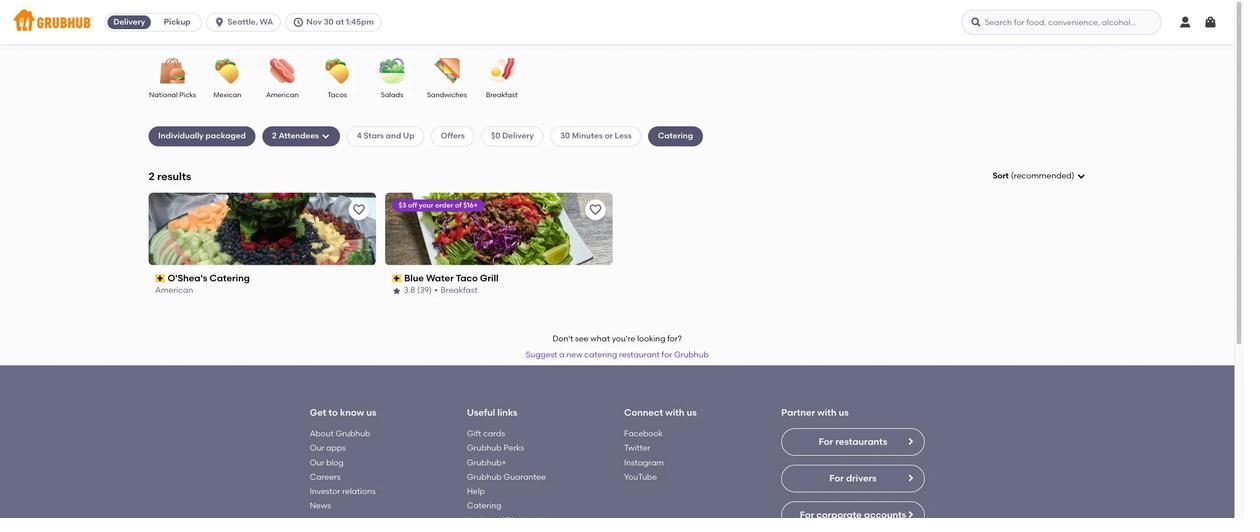 Task type: locate. For each thing, give the bounding box(es) containing it.
save this restaurant image
[[352, 203, 366, 217], [589, 203, 603, 217]]

partner
[[782, 407, 815, 418]]

right image inside for drivers link
[[906, 473, 915, 483]]

3.8
[[404, 286, 416, 295]]

instagram
[[624, 458, 664, 467]]

grubhub inside button
[[674, 350, 709, 360]]

2 left the attendees
[[272, 131, 277, 141]]

careers link
[[310, 472, 341, 482]]

0 horizontal spatial save this restaurant image
[[352, 203, 366, 217]]

blue water taco grill link
[[392, 272, 606, 285]]

news link
[[310, 501, 331, 511]]

about grubhub link
[[310, 429, 370, 439]]

1:45pm
[[346, 17, 374, 27]]

None field
[[993, 170, 1086, 182]]

2 our from the top
[[310, 458, 324, 467]]

1 vertical spatial american
[[156, 286, 194, 295]]

restaurant
[[619, 350, 660, 360]]

breakfast down taco
[[441, 286, 478, 295]]

american
[[266, 91, 299, 99], [156, 286, 194, 295]]

0 horizontal spatial us
[[366, 407, 377, 418]]

0 horizontal spatial catering
[[210, 273, 250, 283]]

0 vertical spatial 2
[[272, 131, 277, 141]]

2 us from the left
[[687, 407, 697, 418]]

2 save this restaurant image from the left
[[589, 203, 603, 217]]

2 horizontal spatial svg image
[[1179, 15, 1193, 29]]

salads image
[[372, 58, 412, 83]]

american image
[[262, 58, 302, 83]]

0 vertical spatial delivery
[[113, 17, 145, 27]]

right image for for restaurants
[[906, 437, 915, 446]]

stars
[[364, 131, 384, 141]]

30 left the at
[[324, 17, 334, 27]]

1 horizontal spatial with
[[818, 407, 837, 418]]

1 vertical spatial our
[[310, 458, 324, 467]]

1 horizontal spatial save this restaurant button
[[586, 199, 606, 220]]

twitter link
[[624, 443, 651, 453]]

for
[[819, 436, 834, 447], [830, 473, 844, 484]]

0 vertical spatial american
[[266, 91, 299, 99]]

our apps link
[[310, 443, 346, 453]]

to
[[329, 407, 338, 418]]

o'shea's catering link
[[156, 272, 369, 285]]

less
[[615, 131, 632, 141]]

2 horizontal spatial us
[[839, 407, 849, 418]]

1 subscription pass image from the left
[[156, 274, 166, 283]]

o'shea's
[[168, 273, 208, 283]]

1 vertical spatial breakfast
[[441, 286, 478, 295]]

4 stars and up
[[357, 131, 415, 141]]

1 vertical spatial right image
[[906, 473, 915, 483]]

connect
[[624, 407, 663, 418]]

0 horizontal spatial save this restaurant button
[[349, 199, 369, 220]]

suggest
[[526, 350, 558, 360]]

30 inside button
[[324, 17, 334, 27]]

1 vertical spatial 30
[[560, 131, 570, 141]]

pickup
[[164, 17, 191, 27]]

us right "connect"
[[687, 407, 697, 418]]

blog
[[326, 458, 344, 467]]

american down american image in the left top of the page
[[266, 91, 299, 99]]

30
[[324, 17, 334, 27], [560, 131, 570, 141]]

don't see what you're looking for?
[[553, 334, 682, 344]]

main navigation navigation
[[0, 0, 1235, 45]]

don't
[[553, 334, 573, 344]]

breakfast down breakfast image
[[486, 91, 518, 99]]

up
[[403, 131, 415, 141]]

subscription pass image inside o'shea's catering link
[[156, 274, 166, 283]]

•
[[435, 286, 438, 295]]

youtube link
[[624, 472, 657, 482]]

1 right image from the top
[[906, 437, 915, 446]]

right image inside for restaurants link
[[906, 437, 915, 446]]

with for connect
[[666, 407, 685, 418]]

subscription pass image left o'shea's
[[156, 274, 166, 283]]

0 horizontal spatial subscription pass image
[[156, 274, 166, 283]]

sandwiches image
[[427, 58, 467, 83]]

1 horizontal spatial catering
[[467, 501, 502, 511]]

1 horizontal spatial us
[[687, 407, 697, 418]]

you're
[[612, 334, 636, 344]]

for
[[662, 350, 672, 360]]

for for for restaurants
[[819, 436, 834, 447]]

tacos image
[[317, 58, 357, 83]]

$16+
[[464, 201, 478, 209]]

svg image inside nov 30 at 1:45pm button
[[293, 17, 304, 28]]

sort
[[993, 171, 1009, 181]]

1 with from the left
[[666, 407, 685, 418]]

2 save this restaurant button from the left
[[586, 199, 606, 220]]

for for for drivers
[[830, 473, 844, 484]]

delivery left pickup
[[113, 17, 145, 27]]

0 vertical spatial our
[[310, 443, 324, 453]]

us up for restaurants
[[839, 407, 849, 418]]

useful
[[467, 407, 495, 418]]

us right know
[[366, 407, 377, 418]]

with right partner
[[818, 407, 837, 418]]

right image for for drivers
[[906, 473, 915, 483]]

2 attendees
[[272, 131, 319, 141]]

cards
[[483, 429, 505, 439]]

subscription pass image
[[156, 274, 166, 283], [392, 274, 402, 283]]

us for connect with us
[[687, 407, 697, 418]]

0 vertical spatial for
[[819, 436, 834, 447]]

instagram link
[[624, 458, 664, 467]]

blue water taco grill logo image
[[385, 193, 613, 265]]

0 horizontal spatial delivery
[[113, 17, 145, 27]]

grubhub down grubhub+
[[467, 472, 502, 482]]

for drivers link
[[782, 465, 925, 492]]

right image
[[906, 437, 915, 446], [906, 473, 915, 483], [906, 510, 915, 518]]

taco
[[456, 273, 478, 283]]

2 with from the left
[[818, 407, 837, 418]]

0 horizontal spatial breakfast
[[441, 286, 478, 295]]

1 save this restaurant image from the left
[[352, 203, 366, 217]]

2 horizontal spatial catering
[[658, 131, 693, 141]]

catering right o'shea's
[[210, 273, 250, 283]]

our up the careers
[[310, 458, 324, 467]]

1 horizontal spatial delivery
[[502, 131, 534, 141]]

30 left the minutes
[[560, 131, 570, 141]]

links
[[498, 407, 518, 418]]

delivery right $0
[[502, 131, 534, 141]]

svg image
[[1179, 15, 1193, 29], [971, 17, 982, 28], [321, 132, 331, 141]]

facebook
[[624, 429, 663, 439]]

0 vertical spatial breakfast
[[486, 91, 518, 99]]

1 horizontal spatial save this restaurant image
[[589, 203, 603, 217]]

partner with us
[[782, 407, 849, 418]]

• breakfast
[[435, 286, 478, 295]]

1 vertical spatial catering
[[210, 273, 250, 283]]

or
[[605, 131, 613, 141]]

grubhub perks link
[[467, 443, 524, 453]]

grubhub+
[[467, 458, 507, 467]]

delivery inside button
[[113, 17, 145, 27]]

packaged
[[206, 131, 246, 141]]

2 right image from the top
[[906, 473, 915, 483]]

catering down help
[[467, 501, 502, 511]]

with right "connect"
[[666, 407, 685, 418]]

Search for food, convenience, alcohol... search field
[[962, 10, 1162, 35]]

1 horizontal spatial subscription pass image
[[392, 274, 402, 283]]

with
[[666, 407, 685, 418], [818, 407, 837, 418]]

wa
[[260, 17, 273, 27]]

american down o'shea's
[[156, 286, 194, 295]]

seattle, wa button
[[206, 13, 285, 31]]

1 horizontal spatial 2
[[272, 131, 277, 141]]

1 vertical spatial delivery
[[502, 131, 534, 141]]

help
[[467, 487, 485, 496]]

national picks image
[[153, 58, 193, 83]]

breakfast
[[486, 91, 518, 99], [441, 286, 478, 295]]

$3 off your order of $16+
[[399, 201, 478, 209]]

0 horizontal spatial 30
[[324, 17, 334, 27]]

catering right less
[[658, 131, 693, 141]]

0 horizontal spatial with
[[666, 407, 685, 418]]

1 vertical spatial for
[[830, 473, 844, 484]]

careers
[[310, 472, 341, 482]]

mexican image
[[208, 58, 248, 83]]

get to know us
[[310, 407, 377, 418]]

for left drivers
[[830, 473, 844, 484]]

nov 30 at 1:45pm button
[[285, 13, 386, 31]]

useful links
[[467, 407, 518, 418]]

us
[[366, 407, 377, 418], [687, 407, 697, 418], [839, 407, 849, 418]]

none field containing sort
[[993, 170, 1086, 182]]

0 vertical spatial 30
[[324, 17, 334, 27]]

subscription pass image inside blue water taco grill link
[[392, 274, 402, 283]]

svg image
[[1204, 15, 1218, 29], [214, 17, 225, 28], [293, 17, 304, 28], [1077, 172, 1086, 181]]

connect with us
[[624, 407, 697, 418]]

2 vertical spatial catering
[[467, 501, 502, 511]]

30 inside 2 results main content
[[560, 131, 570, 141]]

0 horizontal spatial svg image
[[321, 132, 331, 141]]

grubhub
[[674, 350, 709, 360], [336, 429, 370, 439], [467, 443, 502, 453], [467, 472, 502, 482]]

gift
[[467, 429, 481, 439]]

what
[[591, 334, 610, 344]]

blue water taco grill
[[405, 273, 499, 283]]

subscription pass image up star icon
[[392, 274, 402, 283]]

2 vertical spatial right image
[[906, 510, 915, 518]]

for down the partner with us at the right bottom of page
[[819, 436, 834, 447]]

3 us from the left
[[839, 407, 849, 418]]

2 subscription pass image from the left
[[392, 274, 402, 283]]

seattle,
[[228, 17, 258, 27]]

grubhub inside about grubhub our apps our blog careers investor relations news
[[336, 429, 370, 439]]

facebook twitter instagram youtube
[[624, 429, 664, 482]]

blue
[[405, 273, 424, 283]]

2 for 2 attendees
[[272, 131, 277, 141]]

gift cards grubhub perks grubhub+ grubhub guarantee help catering
[[467, 429, 546, 511]]

0 vertical spatial right image
[[906, 437, 915, 446]]

1 horizontal spatial 30
[[560, 131, 570, 141]]

1 vertical spatial 2
[[149, 170, 155, 183]]

2 left the results
[[149, 170, 155, 183]]

grubhub down for?
[[674, 350, 709, 360]]

0 horizontal spatial 2
[[149, 170, 155, 183]]

grubhub down know
[[336, 429, 370, 439]]

our down about
[[310, 443, 324, 453]]

investor relations link
[[310, 487, 376, 496]]

a
[[559, 350, 565, 360]]

0 horizontal spatial american
[[156, 286, 194, 295]]



Task type: describe. For each thing, give the bounding box(es) containing it.
help link
[[467, 487, 485, 496]]

and
[[386, 131, 401, 141]]

picks
[[179, 91, 196, 99]]

1 our from the top
[[310, 443, 324, 453]]

perks
[[504, 443, 524, 453]]

o'shea's catering logo image
[[149, 193, 376, 265]]

tacos
[[328, 91, 347, 99]]

national picks
[[149, 91, 196, 99]]

subscription pass image for o'shea's catering
[[156, 274, 166, 283]]

for?
[[668, 334, 682, 344]]

save this restaurant image for second 'save this restaurant' button from left
[[589, 203, 603, 217]]

grubhub down gift cards link
[[467, 443, 502, 453]]

news
[[310, 501, 331, 511]]

2 results
[[149, 170, 191, 183]]

svg image inside seattle, wa button
[[214, 17, 225, 28]]

investor
[[310, 487, 340, 496]]

suggest a new catering restaurant for grubhub
[[526, 350, 709, 360]]

catering inside "gift cards grubhub perks grubhub+ grubhub guarantee help catering"
[[467, 501, 502, 511]]

your
[[419, 201, 434, 209]]

1 horizontal spatial breakfast
[[486, 91, 518, 99]]

national
[[149, 91, 178, 99]]

(39)
[[418, 286, 432, 295]]

seattle, wa
[[228, 17, 273, 27]]

results
[[157, 170, 191, 183]]

3.8 (39)
[[404, 286, 432, 295]]

save this restaurant image for first 'save this restaurant' button from the left
[[352, 203, 366, 217]]

1 horizontal spatial american
[[266, 91, 299, 99]]

sort ( recommended )
[[993, 171, 1075, 181]]

3 right image from the top
[[906, 510, 915, 518]]

order
[[436, 201, 454, 209]]

subscription pass image for blue water taco grill
[[392, 274, 402, 283]]

grubhub+ link
[[467, 458, 507, 467]]

apps
[[326, 443, 346, 453]]

facebook link
[[624, 429, 663, 439]]

restaurants
[[836, 436, 888, 447]]

)
[[1072, 171, 1075, 181]]

1 us from the left
[[366, 407, 377, 418]]

o'shea's catering
[[168, 273, 250, 283]]

2 for 2 results
[[149, 170, 155, 183]]

offers
[[441, 131, 465, 141]]

1 horizontal spatial svg image
[[971, 17, 982, 28]]

attendees
[[279, 131, 319, 141]]

catering link
[[467, 501, 502, 511]]

$0 delivery
[[491, 131, 534, 141]]

catering
[[585, 350, 617, 360]]

mexican
[[214, 91, 242, 99]]

relations
[[342, 487, 376, 496]]

0 vertical spatial catering
[[658, 131, 693, 141]]

none field inside 2 results main content
[[993, 170, 1086, 182]]

salads
[[381, 91, 403, 99]]

gift cards link
[[467, 429, 505, 439]]

breakfast image
[[482, 58, 522, 83]]

our blog link
[[310, 458, 344, 467]]

off
[[408, 201, 418, 209]]

nov 30 at 1:45pm
[[306, 17, 374, 27]]

water
[[426, 273, 454, 283]]

of
[[455, 201, 462, 209]]

for restaurants
[[819, 436, 888, 447]]

minutes
[[572, 131, 603, 141]]

us for partner with us
[[839, 407, 849, 418]]

about grubhub our apps our blog careers investor relations news
[[310, 429, 376, 511]]

delivery inside 2 results main content
[[502, 131, 534, 141]]

at
[[336, 17, 344, 27]]

individually packaged
[[158, 131, 246, 141]]

drivers
[[846, 473, 877, 484]]

nov
[[306, 17, 322, 27]]

individually
[[158, 131, 204, 141]]

see
[[575, 334, 589, 344]]

about
[[310, 429, 334, 439]]

delivery button
[[105, 13, 153, 31]]

4
[[357, 131, 362, 141]]

grubhub guarantee link
[[467, 472, 546, 482]]

star icon image
[[392, 286, 401, 295]]

$3
[[399, 201, 407, 209]]

looking
[[638, 334, 666, 344]]

(
[[1011, 171, 1014, 181]]

30 minutes or less
[[560, 131, 632, 141]]

pickup button
[[153, 13, 201, 31]]

twitter
[[624, 443, 651, 453]]

$0
[[491, 131, 501, 141]]

know
[[340, 407, 364, 418]]

2 results main content
[[0, 45, 1235, 518]]

youtube
[[624, 472, 657, 482]]

grill
[[481, 273, 499, 283]]

1 save this restaurant button from the left
[[349, 199, 369, 220]]

with for partner
[[818, 407, 837, 418]]

for drivers
[[830, 473, 877, 484]]



Task type: vqa. For each thing, say whether or not it's contained in the screenshot.
Grubhub+ link
yes



